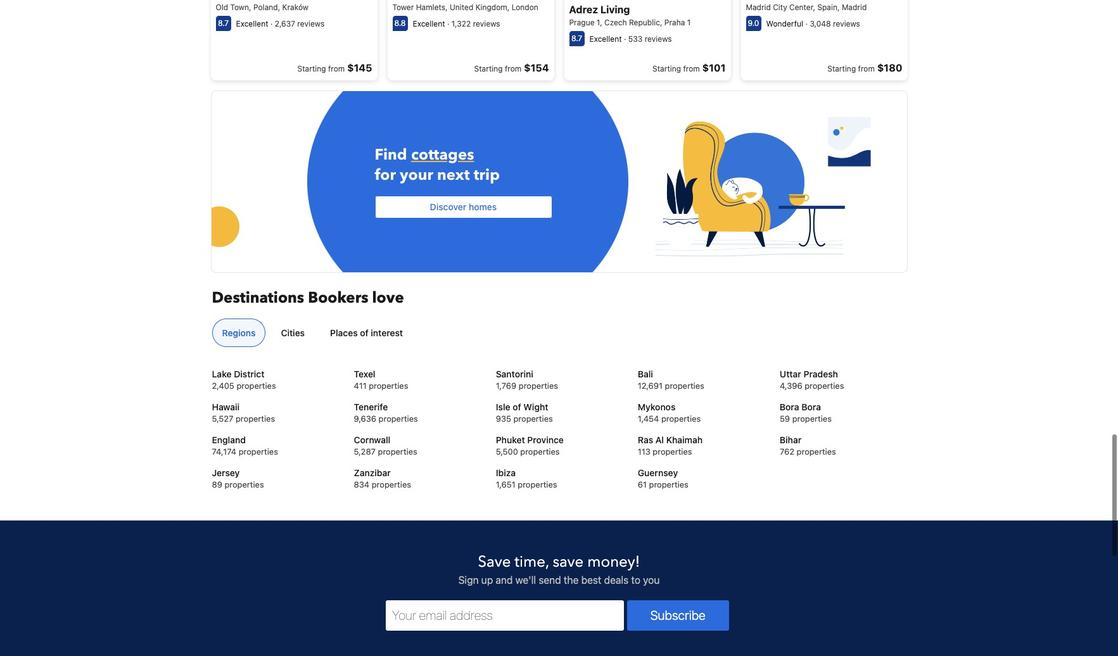 Task type: vqa. For each thing, say whether or not it's contained in the screenshot.
Subway
no



Task type: describe. For each thing, give the bounding box(es) containing it.
5,287
[[354, 447, 376, 457]]

8.7 for $145
[[218, 19, 229, 28]]

12,691
[[638, 381, 663, 391]]

for
[[375, 165, 396, 186]]

you
[[643, 575, 660, 586]]

tenerife link
[[354, 401, 480, 414]]

poland,
[[253, 3, 280, 12]]

2,405
[[212, 381, 234, 391]]

living
[[600, 4, 630, 15]]

$145
[[347, 62, 372, 74]]

bali link
[[638, 368, 764, 381]]

homes
[[469, 201, 497, 212]]

1 bora from the left
[[780, 402, 799, 412]]

properties inside bihar 762 properties
[[797, 447, 836, 457]]

Your email address email field
[[386, 601, 624, 631]]

1,322
[[452, 19, 471, 29]]

3 epoques apartments by adrez living prague 1, czech republic, praha 1
[[569, 0, 696, 27]]

1 madrid from the left
[[746, 3, 771, 12]]

properties inside bora bora 59 properties
[[792, 414, 832, 424]]

hawaii 5,527 properties
[[212, 402, 275, 424]]

· for $180
[[805, 19, 808, 29]]

trip
[[474, 165, 500, 186]]

properties inside 'ras al khaimah 113 properties'
[[653, 447, 692, 457]]

properties inside uttar pradesh 4,396 properties
[[805, 381, 844, 391]]

starting for $101
[[653, 64, 681, 74]]

1,454
[[638, 414, 659, 424]]

discover
[[430, 201, 466, 212]]

properties inside tenerife 9,636 properties
[[379, 414, 418, 424]]

to
[[631, 575, 640, 586]]

properties inside zanzibar 834 properties
[[372, 480, 411, 490]]

sign
[[458, 575, 479, 586]]

jersey link
[[212, 467, 338, 480]]

cities
[[281, 328, 305, 338]]

properties inside santorini 1,769 properties
[[519, 381, 558, 391]]

hamlets,
[[416, 3, 448, 12]]

deals
[[604, 575, 629, 586]]

wight
[[523, 402, 548, 412]]

excellent element for $101
[[589, 34, 622, 44]]

madrid city center, spain, madrid
[[746, 3, 867, 12]]

properties inside the phuket province 5,500 properties
[[520, 447, 560, 457]]

3,048
[[810, 19, 831, 29]]

time,
[[515, 552, 549, 573]]

england
[[212, 435, 246, 445]]

united
[[450, 3, 473, 12]]

republic,
[[629, 18, 662, 27]]

8.7 element for $145
[[216, 16, 231, 31]]

city
[[773, 3, 787, 12]]

lake district 2,405 properties
[[212, 369, 276, 391]]

$154
[[524, 62, 549, 74]]

phuket province 5,500 properties
[[496, 435, 564, 457]]

properties inside mykonos 1,454 properties
[[661, 414, 701, 424]]

old
[[216, 3, 228, 12]]

ras al khaimah 113 properties
[[638, 435, 703, 457]]

89
[[212, 480, 222, 490]]

discover homes
[[430, 201, 497, 212]]

1
[[687, 18, 691, 27]]

guernsey
[[638, 468, 678, 478]]

town,
[[230, 3, 251, 12]]

we'll
[[515, 575, 536, 586]]

excellent element for $154
[[413, 19, 445, 29]]

3
[[569, 0, 576, 0]]

tower hamlets, united kingdom, london
[[392, 3, 538, 12]]

isle
[[496, 402, 510, 412]]

9.0 element
[[746, 16, 761, 31]]

starting from $101
[[653, 62, 726, 74]]

regions button
[[212, 318, 266, 347]]

adrez
[[569, 4, 598, 15]]

by
[[684, 0, 696, 0]]

8.7 element for $101
[[569, 31, 584, 46]]

jersey
[[212, 468, 240, 478]]

england 74,174 properties
[[212, 435, 278, 457]]

bali
[[638, 369, 653, 379]]

zanzibar link
[[354, 467, 480, 480]]

reviews for $101
[[645, 34, 672, 44]]

regions
[[222, 328, 256, 338]]

properties inside ibiza 1,651 properties
[[518, 480, 557, 490]]

bihar
[[780, 435, 801, 445]]

from for $145
[[328, 64, 345, 74]]

· for $154
[[447, 19, 449, 29]]

texel 411 properties
[[354, 369, 408, 391]]

czech
[[604, 18, 627, 27]]

from for $101
[[683, 64, 700, 74]]

england link
[[212, 434, 338, 447]]

2 bora from the left
[[802, 402, 821, 412]]

wonderful
[[766, 19, 803, 29]]

ibiza
[[496, 468, 516, 478]]

lake district link
[[212, 368, 338, 381]]

from for $154
[[505, 64, 521, 74]]

4,396
[[780, 381, 802, 391]]

113
[[638, 447, 650, 457]]

starting from $180
[[827, 62, 902, 74]]

spain,
[[817, 3, 840, 12]]

hawaii
[[212, 402, 240, 412]]

1,769
[[496, 381, 516, 391]]

santorini 1,769 properties
[[496, 369, 558, 391]]

center,
[[789, 3, 815, 12]]

excellent element for $145
[[236, 19, 268, 29]]

tab list containing regions
[[207, 318, 906, 348]]

kingdom,
[[476, 3, 510, 12]]

excellent · 533 reviews
[[589, 34, 672, 44]]

uttar pradesh 4,396 properties
[[780, 369, 844, 391]]

cottages
[[411, 144, 474, 165]]



Task type: locate. For each thing, give the bounding box(es) containing it.
bora up 59
[[780, 402, 799, 412]]

1 horizontal spatial bora
[[802, 402, 821, 412]]

1 starting from the left
[[297, 64, 326, 74]]

2 horizontal spatial excellent element
[[589, 34, 622, 44]]

properties inside cornwall 5,287 properties
[[378, 447, 417, 457]]

london
[[512, 3, 538, 12]]

2 madrid from the left
[[842, 3, 867, 12]]

properties right 1,651
[[518, 480, 557, 490]]

madrid up 9.0
[[746, 3, 771, 12]]

properties inside lake district 2,405 properties
[[237, 381, 276, 391]]

properties up jersey link
[[239, 447, 278, 457]]

of right places
[[360, 328, 369, 338]]

properties down wight
[[513, 414, 553, 424]]

8.8 element
[[392, 16, 408, 31]]

0 horizontal spatial bora
[[780, 402, 799, 412]]

0 horizontal spatial madrid
[[746, 3, 771, 12]]

61
[[638, 480, 647, 490]]

0 horizontal spatial of
[[360, 328, 369, 338]]

lake
[[212, 369, 232, 379]]

1,
[[597, 18, 602, 27]]

province
[[527, 435, 564, 445]]

properties up khaimah
[[661, 414, 701, 424]]

1 horizontal spatial madrid
[[842, 3, 867, 12]]

· left 1,322
[[447, 19, 449, 29]]

places of interest button
[[320, 318, 413, 347]]

· for $101
[[624, 34, 626, 44]]

0 horizontal spatial excellent
[[236, 19, 268, 29]]

8.7
[[218, 19, 229, 28], [571, 34, 582, 43]]

from inside starting from $154
[[505, 64, 521, 74]]

excellent element down old town, poland, kraków
[[236, 19, 268, 29]]

excellent for $145
[[236, 19, 268, 29]]

bora bora link
[[780, 401, 906, 414]]

santorini
[[496, 369, 533, 379]]

tower
[[392, 3, 414, 12]]

1 horizontal spatial excellent element
[[413, 19, 445, 29]]

1,651
[[496, 480, 515, 490]]

properties down pradesh
[[805, 381, 844, 391]]

74,174
[[212, 447, 236, 457]]

excellent down hamlets,
[[413, 19, 445, 29]]

reviews for $180
[[833, 19, 860, 29]]

excellent down old town, poland, kraków
[[236, 19, 268, 29]]

ras al khaimah link
[[638, 434, 764, 447]]

starting inside starting from $154
[[474, 64, 503, 74]]

mykonos link
[[638, 401, 764, 414]]

ras
[[638, 435, 653, 445]]

send
[[539, 575, 561, 586]]

8.7 down old
[[218, 19, 229, 28]]

properties down guernsey
[[649, 480, 688, 490]]

8.7 element down prague
[[569, 31, 584, 46]]

1 horizontal spatial excellent
[[413, 19, 445, 29]]

starting for $154
[[474, 64, 503, 74]]

starting
[[297, 64, 326, 74], [474, 64, 503, 74], [653, 64, 681, 74], [827, 64, 856, 74]]

cornwall link
[[354, 434, 480, 447]]

wonderful · 3,048 reviews
[[766, 19, 860, 29]]

2 from from the left
[[505, 64, 521, 74]]

properties down province
[[520, 447, 560, 457]]

2 horizontal spatial excellent
[[589, 34, 622, 44]]

phuket
[[496, 435, 525, 445]]

tenerife
[[354, 402, 388, 412]]

from for $180
[[858, 64, 875, 74]]

3 starting from the left
[[653, 64, 681, 74]]

main content
[[199, 0, 913, 325]]

· left 533
[[624, 34, 626, 44]]

love
[[372, 287, 404, 308]]

1 horizontal spatial of
[[513, 402, 521, 412]]

excellent for $101
[[589, 34, 622, 44]]

reviews down republic,
[[645, 34, 672, 44]]

properties down zanzibar
[[372, 480, 411, 490]]

bihar link
[[780, 434, 906, 447]]

bali 12,691 properties
[[638, 369, 704, 391]]

zanzibar
[[354, 468, 391, 478]]

uttar pradesh link
[[780, 368, 906, 381]]

5,527
[[212, 414, 233, 424]]

subscribe button
[[627, 601, 729, 631]]

save
[[553, 552, 584, 573]]

8.7 for $101
[[571, 34, 582, 43]]

· for $145
[[270, 19, 273, 29]]

guernsey link
[[638, 467, 764, 480]]

excellent down 1,
[[589, 34, 622, 44]]

madrid right spain,
[[842, 3, 867, 12]]

your
[[400, 165, 433, 186]]

· left the 3,048
[[805, 19, 808, 29]]

khaimah
[[666, 435, 703, 445]]

find cottages for your next trip
[[375, 144, 500, 186]]

0 vertical spatial of
[[360, 328, 369, 338]]

properties up wight
[[519, 381, 558, 391]]

reviews down kingdom,
[[473, 19, 500, 29]]

starting for $180
[[827, 64, 856, 74]]

places
[[330, 328, 358, 338]]

8.7 element down old
[[216, 16, 231, 31]]

reviews for $154
[[473, 19, 500, 29]]

properties down texel in the left bottom of the page
[[369, 381, 408, 391]]

0 horizontal spatial excellent element
[[236, 19, 268, 29]]

$180
[[877, 62, 902, 74]]

4 starting from the left
[[827, 64, 856, 74]]

starting left $145
[[297, 64, 326, 74]]

from inside starting from $145
[[328, 64, 345, 74]]

from left $180
[[858, 64, 875, 74]]

properties down jersey
[[225, 480, 264, 490]]

8.7 down prague
[[571, 34, 582, 43]]

mykonos 1,454 properties
[[638, 402, 701, 424]]

411
[[354, 381, 367, 391]]

reviews down kraków
[[297, 19, 324, 29]]

prague
[[569, 18, 595, 27]]

59
[[780, 414, 790, 424]]

uttar
[[780, 369, 801, 379]]

jersey 89 properties
[[212, 468, 264, 490]]

0 vertical spatial 8.7
[[218, 19, 229, 28]]

bora down uttar pradesh 4,396 properties
[[802, 402, 821, 412]]

properties down khaimah
[[653, 447, 692, 457]]

1 horizontal spatial 8.7 element
[[569, 31, 584, 46]]

of right isle
[[513, 402, 521, 412]]

properties inside isle of wight 935 properties
[[513, 414, 553, 424]]

from left $101
[[683, 64, 700, 74]]

hawaii link
[[212, 401, 338, 414]]

excellent for $154
[[413, 19, 445, 29]]

3 from from the left
[[683, 64, 700, 74]]

excellent element down hamlets,
[[413, 19, 445, 29]]

guernsey 61 properties
[[638, 468, 688, 490]]

8.7 element
[[216, 16, 231, 31], [569, 31, 584, 46]]

from left $145
[[328, 64, 345, 74]]

ibiza link
[[496, 467, 622, 480]]

of for isle
[[513, 402, 521, 412]]

0 horizontal spatial 8.7
[[218, 19, 229, 28]]

up
[[481, 575, 493, 586]]

old town, poland, kraków
[[216, 3, 309, 12]]

bookers
[[308, 287, 368, 308]]

· left the 2,637
[[270, 19, 273, 29]]

properties up england 74,174 properties at the bottom left
[[236, 414, 275, 424]]

starting from $145
[[297, 62, 372, 74]]

wonderful element
[[766, 19, 803, 29]]

kraków
[[282, 3, 309, 12]]

starting inside starting from $101
[[653, 64, 681, 74]]

isle of wight 935 properties
[[496, 402, 553, 424]]

subscribe
[[650, 608, 706, 623]]

834
[[354, 480, 369, 490]]

properties inside the texel 411 properties
[[369, 381, 408, 391]]

from left $154
[[505, 64, 521, 74]]

reviews down spain,
[[833, 19, 860, 29]]

starting for $145
[[297, 64, 326, 74]]

properties inside the bali 12,691 properties
[[665, 381, 704, 391]]

properties inside guernsey 61 properties
[[649, 480, 688, 490]]

reviews for $145
[[297, 19, 324, 29]]

1 vertical spatial of
[[513, 402, 521, 412]]

interest
[[371, 328, 403, 338]]

0 horizontal spatial 8.7 element
[[216, 16, 231, 31]]

1 from from the left
[[328, 64, 345, 74]]

from inside starting from $101
[[683, 64, 700, 74]]

1 horizontal spatial 8.7
[[571, 34, 582, 43]]

properties down bihar
[[797, 447, 836, 457]]

8.8
[[394, 19, 406, 28]]

excellent element down 1,
[[589, 34, 622, 44]]

excellent element
[[236, 19, 268, 29], [413, 19, 445, 29], [589, 34, 622, 44]]

apartments
[[623, 0, 682, 0]]

properties inside hawaii 5,527 properties
[[236, 414, 275, 424]]

excellent · 2,637 reviews
[[236, 19, 324, 29]]

destinations bookers love
[[212, 287, 404, 308]]

find
[[375, 144, 407, 165]]

cornwall
[[354, 435, 390, 445]]

2,637
[[275, 19, 295, 29]]

properties up mykonos 'link'
[[665, 381, 704, 391]]

zanzibar 834 properties
[[354, 468, 411, 490]]

ibiza 1,651 properties
[[496, 468, 557, 490]]

properties down cornwall
[[378, 447, 417, 457]]

starting left $154
[[474, 64, 503, 74]]

1 vertical spatial 8.7
[[571, 34, 582, 43]]

properties inside england 74,174 properties
[[239, 447, 278, 457]]

save
[[478, 552, 511, 573]]

properties down district
[[237, 381, 276, 391]]

tenerife 9,636 properties
[[354, 402, 418, 424]]

praha
[[664, 18, 685, 27]]

starting left $180
[[827, 64, 856, 74]]

935
[[496, 414, 511, 424]]

2 starting from the left
[[474, 64, 503, 74]]

epoques
[[578, 0, 621, 0]]

starting inside starting from $180
[[827, 64, 856, 74]]

texel link
[[354, 368, 480, 381]]

properties inside jersey 89 properties
[[225, 480, 264, 490]]

of
[[360, 328, 369, 338], [513, 402, 521, 412]]

best
[[581, 575, 601, 586]]

from inside starting from $180
[[858, 64, 875, 74]]

4 from from the left
[[858, 64, 875, 74]]

and
[[496, 575, 513, 586]]

from
[[328, 64, 345, 74], [505, 64, 521, 74], [683, 64, 700, 74], [858, 64, 875, 74]]

properties
[[237, 381, 276, 391], [369, 381, 408, 391], [519, 381, 558, 391], [665, 381, 704, 391], [805, 381, 844, 391], [236, 414, 275, 424], [379, 414, 418, 424], [513, 414, 553, 424], [661, 414, 701, 424], [792, 414, 832, 424], [239, 447, 278, 457], [378, 447, 417, 457], [520, 447, 560, 457], [653, 447, 692, 457], [797, 447, 836, 457], [225, 480, 264, 490], [372, 480, 411, 490], [518, 480, 557, 490], [649, 480, 688, 490]]

starting inside starting from $145
[[297, 64, 326, 74]]

starting down excellent · 533 reviews
[[653, 64, 681, 74]]

next
[[437, 165, 470, 186]]

properties right 59
[[792, 414, 832, 424]]

main content containing find
[[199, 0, 913, 325]]

of inside isle of wight 935 properties
[[513, 402, 521, 412]]

excellent · 1,322 reviews
[[413, 19, 500, 29]]

of for places
[[360, 328, 369, 338]]

tab list
[[207, 318, 906, 348]]

of inside button
[[360, 328, 369, 338]]

properties up cornwall link
[[379, 414, 418, 424]]



